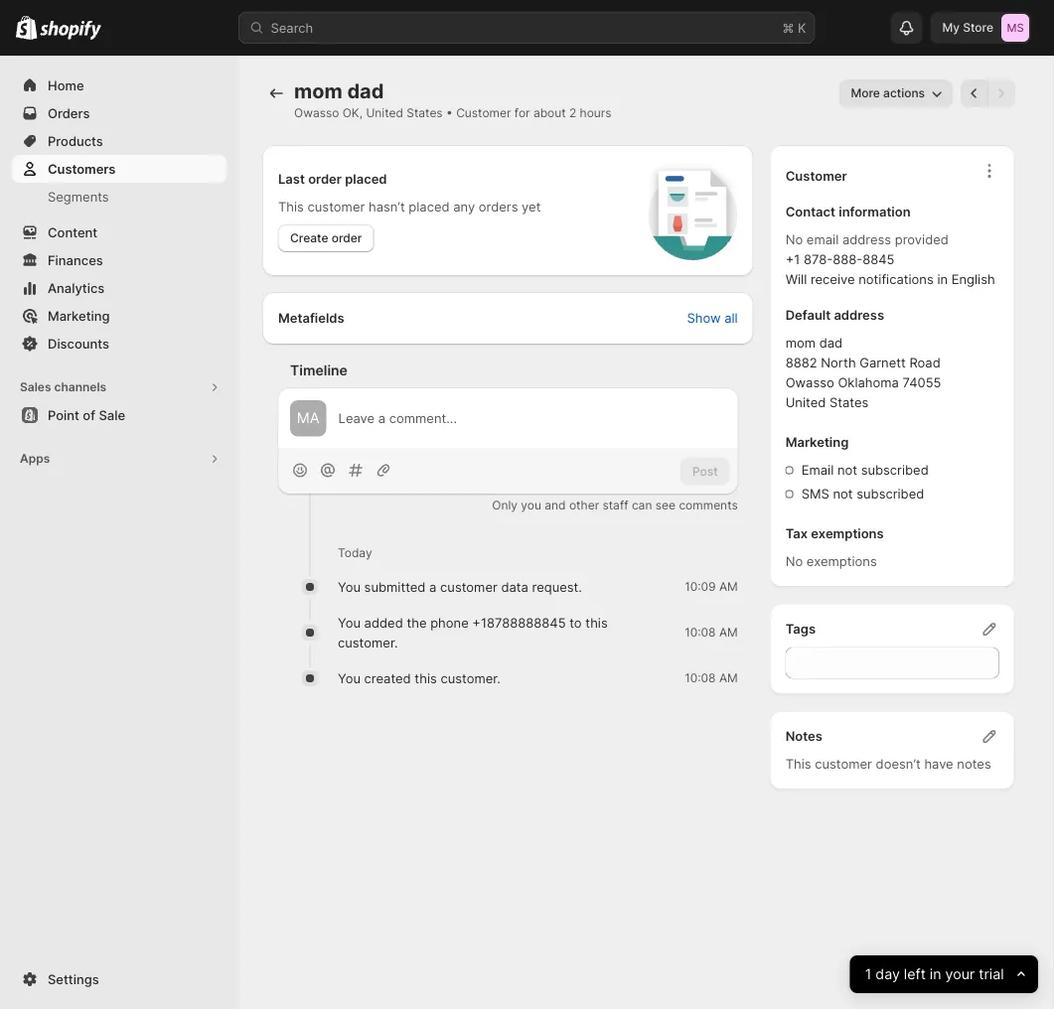 Task type: describe. For each thing, give the bounding box(es) containing it.
Leave a comment... text field
[[338, 409, 726, 429]]

1
[[865, 966, 872, 983]]

phone
[[430, 615, 469, 631]]

contact information
[[786, 204, 911, 220]]

point of sale button
[[0, 401, 238, 429]]

actions
[[883, 86, 925, 100]]

customers link
[[12, 155, 227, 183]]

this inside you added the phone +18788888845 to this customer.
[[586, 615, 608, 631]]

show all link
[[687, 308, 738, 328]]

last
[[278, 171, 305, 186]]

1 vertical spatial customer
[[786, 168, 847, 184]]

shopify image
[[40, 20, 102, 40]]

8882
[[786, 355, 817, 371]]

garnett
[[860, 355, 906, 371]]

united inside mom dad 8882 north garnett road owasso oklahoma 74055 united states
[[786, 395, 826, 410]]

road
[[910, 355, 941, 371]]

settings link
[[12, 966, 227, 994]]

store
[[963, 20, 994, 35]]

sales channels
[[20, 380, 106, 394]]

email not subscribed
[[802, 463, 929, 478]]

888-
[[833, 252, 863, 267]]

my store
[[942, 20, 994, 35]]

have
[[924, 757, 954, 772]]

data
[[501, 579, 529, 595]]

segments link
[[12, 183, 227, 211]]

email
[[807, 232, 839, 247]]

search
[[271, 20, 313, 35]]

1 vertical spatial address
[[834, 308, 884, 323]]

analytics link
[[12, 274, 227, 302]]

1 day left in your trial
[[865, 966, 1004, 983]]

exemptions for no exemptions
[[807, 554, 877, 569]]

order for last
[[308, 171, 342, 186]]

10:08 am for you added the phone +18788888845 to this customer.
[[685, 626, 738, 640]]

you
[[521, 498, 541, 513]]

customer inside mom dad owasso ok, united states • customer for about 2 hours
[[456, 106, 511, 120]]

subscribed for sms not subscribed
[[857, 486, 924, 502]]

email
[[802, 463, 834, 478]]

⌘
[[782, 20, 794, 35]]

created
[[364, 671, 411, 686]]

apps button
[[12, 445, 227, 473]]

next image
[[992, 83, 1012, 103]]

create order button
[[278, 225, 374, 252]]

sms
[[802, 486, 830, 502]]

address inside no email address provided +1 878-888-8845 will receive notifications in english
[[842, 232, 891, 247]]

other
[[569, 498, 599, 513]]

notes
[[957, 757, 991, 772]]

you added the phone +18788888845 to this customer.
[[338, 615, 608, 650]]

no email address provided +1 878-888-8845 will receive notifications in english
[[786, 232, 995, 287]]

sales
[[20, 380, 51, 394]]

point of sale
[[48, 407, 125, 423]]

2
[[569, 106, 577, 120]]

my store image
[[1002, 14, 1029, 42]]

this customer doesn't have notes
[[786, 757, 991, 772]]

hasn't
[[369, 199, 405, 214]]

1 vertical spatial marketing
[[786, 435, 849, 450]]

home link
[[12, 72, 227, 99]]

this for this customer hasn't placed any orders yet
[[278, 199, 304, 214]]

only you and other staff can see comments
[[492, 498, 738, 513]]

1 day left in your trial button
[[850, 956, 1038, 994]]

1 vertical spatial customer
[[440, 579, 498, 595]]

mom dad owasso ok, united states • customer for about 2 hours
[[294, 79, 612, 120]]

products
[[48, 133, 103, 149]]

create order
[[290, 231, 362, 245]]

more actions
[[851, 86, 925, 100]]

see
[[656, 498, 676, 513]]

a
[[429, 579, 437, 595]]

10:09 am
[[685, 580, 738, 594]]

notifications
[[859, 272, 934, 287]]

united inside mom dad owasso ok, united states • customer for about 2 hours
[[366, 106, 403, 120]]

subscribed for email not subscribed
[[861, 463, 929, 478]]

states inside mom dad owasso ok, united states • customer for about 2 hours
[[407, 106, 443, 120]]

in inside "dropdown button"
[[930, 966, 942, 983]]

orders link
[[12, 99, 227, 127]]

hours
[[580, 106, 612, 120]]

any
[[453, 199, 475, 214]]

more
[[851, 86, 880, 100]]

left
[[904, 966, 926, 983]]

timeline
[[290, 362, 348, 379]]

for
[[515, 106, 530, 120]]

sales channels button
[[12, 374, 227, 401]]

analytics
[[48, 280, 105, 296]]

not for sms
[[833, 486, 853, 502]]

my
[[942, 20, 960, 35]]

point of sale link
[[12, 401, 227, 429]]

am for request.
[[719, 580, 738, 594]]

provided
[[895, 232, 949, 247]]

submitted
[[364, 579, 426, 595]]

tax exemptions
[[786, 526, 884, 542]]

1 vertical spatial customer.
[[441, 671, 501, 686]]

878-
[[804, 252, 833, 267]]

the
[[407, 615, 427, 631]]

only
[[492, 498, 518, 513]]

will
[[786, 272, 807, 287]]



Task type: vqa. For each thing, say whether or not it's contained in the screenshot.


Task type: locate. For each thing, give the bounding box(es) containing it.
1 vertical spatial in
[[930, 966, 942, 983]]

this customer hasn't placed any orders yet
[[278, 199, 541, 214]]

apps
[[20, 452, 50, 466]]

owasso inside mom dad owasso ok, united states • customer for about 2 hours
[[294, 106, 339, 120]]

0 vertical spatial customer
[[308, 199, 365, 214]]

•
[[446, 106, 453, 120]]

and
[[545, 498, 566, 513]]

10:08 for you created this customer.
[[685, 671, 716, 686]]

about
[[533, 106, 566, 120]]

information
[[839, 204, 911, 220]]

discounts link
[[12, 330, 227, 358]]

1 vertical spatial states
[[830, 395, 869, 410]]

0 vertical spatial not
[[838, 463, 858, 478]]

1 vertical spatial subscribed
[[857, 486, 924, 502]]

you for you submitted a customer data request.
[[338, 579, 361, 595]]

1 vertical spatial am
[[719, 626, 738, 640]]

mom up 8882
[[786, 335, 816, 351]]

customer
[[456, 106, 511, 120], [786, 168, 847, 184]]

1 vertical spatial you
[[338, 615, 361, 631]]

0 vertical spatial united
[[366, 106, 403, 120]]

customer. inside you added the phone +18788888845 to this customer.
[[338, 635, 398, 650]]

states down oklahoma
[[830, 395, 869, 410]]

1 vertical spatial united
[[786, 395, 826, 410]]

order right last
[[308, 171, 342, 186]]

united right ok,
[[366, 106, 403, 120]]

north
[[821, 355, 856, 371]]

3 am from the top
[[719, 671, 738, 686]]

this right to
[[586, 615, 608, 631]]

1 vertical spatial this
[[786, 757, 811, 772]]

customer. down you added the phone +18788888845 to this customer.
[[441, 671, 501, 686]]

order inside button
[[332, 231, 362, 245]]

1 horizontal spatial marketing
[[786, 435, 849, 450]]

you left added
[[338, 615, 361, 631]]

customer for this customer hasn't placed any orders yet
[[308, 199, 365, 214]]

default address
[[786, 308, 884, 323]]

0 horizontal spatial this
[[415, 671, 437, 686]]

1 horizontal spatial customer.
[[441, 671, 501, 686]]

day
[[876, 966, 900, 983]]

0 vertical spatial order
[[308, 171, 342, 186]]

1 vertical spatial owasso
[[786, 375, 834, 391]]

placed left any
[[409, 199, 450, 214]]

not up sms not subscribed
[[838, 463, 858, 478]]

1 vertical spatial exemptions
[[807, 554, 877, 569]]

mom for mom dad owasso ok, united states • customer for about 2 hours
[[294, 79, 343, 103]]

products link
[[12, 127, 227, 155]]

address up the 8845
[[842, 232, 891, 247]]

this right created
[[415, 671, 437, 686]]

1 vertical spatial placed
[[409, 199, 450, 214]]

discounts
[[48, 336, 109, 351]]

dad inside mom dad 8882 north garnett road owasso oklahoma 74055 united states
[[819, 335, 843, 351]]

doesn't
[[876, 757, 921, 772]]

mom inside mom dad 8882 north garnett road owasso oklahoma 74055 united states
[[786, 335, 816, 351]]

⌘ k
[[782, 20, 806, 35]]

10:08 am
[[685, 626, 738, 640], [685, 671, 738, 686]]

you submitted a customer data request.
[[338, 579, 582, 595]]

mom
[[294, 79, 343, 103], [786, 335, 816, 351]]

finances
[[48, 252, 103, 268]]

customer right •
[[456, 106, 511, 120]]

0 vertical spatial customer
[[456, 106, 511, 120]]

1 am from the top
[[719, 580, 738, 594]]

you inside you added the phone +18788888845 to this customer.
[[338, 615, 361, 631]]

no inside no email address provided +1 878-888-8845 will receive notifications in english
[[786, 232, 803, 247]]

in inside no email address provided +1 878-888-8845 will receive notifications in english
[[937, 272, 948, 287]]

dad for mom dad 8882 north garnett road owasso oklahoma 74055 united states
[[819, 335, 843, 351]]

1 vertical spatial this
[[415, 671, 437, 686]]

not right the sms
[[833, 486, 853, 502]]

0 vertical spatial this
[[278, 199, 304, 214]]

marketing
[[48, 308, 110, 323], [786, 435, 849, 450]]

tax
[[786, 526, 808, 542]]

finances link
[[12, 246, 227, 274]]

0 vertical spatial mom
[[294, 79, 343, 103]]

order for create
[[332, 231, 362, 245]]

not
[[838, 463, 858, 478], [833, 486, 853, 502]]

1 vertical spatial not
[[833, 486, 853, 502]]

this down notes
[[786, 757, 811, 772]]

dad inside mom dad owasso ok, united states • customer for about 2 hours
[[347, 79, 384, 103]]

2 horizontal spatial customer
[[815, 757, 872, 772]]

no
[[786, 232, 803, 247], [786, 554, 803, 569]]

united
[[366, 106, 403, 120], [786, 395, 826, 410]]

am
[[719, 580, 738, 594], [719, 626, 738, 640], [719, 671, 738, 686]]

contact
[[786, 204, 836, 220]]

0 vertical spatial placed
[[345, 171, 387, 186]]

sale
[[99, 407, 125, 423]]

0 vertical spatial no
[[786, 232, 803, 247]]

this
[[278, 199, 304, 214], [786, 757, 811, 772]]

no down "tax"
[[786, 554, 803, 569]]

no exemptions
[[786, 554, 877, 569]]

customer right 'a'
[[440, 579, 498, 595]]

exemptions up no exemptions
[[811, 526, 884, 542]]

not for email
[[838, 463, 858, 478]]

this down last
[[278, 199, 304, 214]]

exemptions
[[811, 526, 884, 542], [807, 554, 877, 569]]

0 horizontal spatial mom
[[294, 79, 343, 103]]

8845
[[863, 252, 895, 267]]

2 am from the top
[[719, 626, 738, 640]]

you created this customer.
[[338, 671, 501, 686]]

oklahoma
[[838, 375, 899, 391]]

1 horizontal spatial customer
[[440, 579, 498, 595]]

0 horizontal spatial placed
[[345, 171, 387, 186]]

2 vertical spatial am
[[719, 671, 738, 686]]

2 10:08 from the top
[[685, 671, 716, 686]]

0 horizontal spatial states
[[407, 106, 443, 120]]

+1
[[786, 252, 800, 267]]

0 vertical spatial subscribed
[[861, 463, 929, 478]]

content link
[[12, 219, 227, 246]]

customer down notes
[[815, 757, 872, 772]]

2 vertical spatial you
[[338, 671, 361, 686]]

placed
[[345, 171, 387, 186], [409, 199, 450, 214]]

0 vertical spatial address
[[842, 232, 891, 247]]

customer for this customer doesn't have notes
[[815, 757, 872, 772]]

no for no exemptions
[[786, 554, 803, 569]]

dad up ok,
[[347, 79, 384, 103]]

0 horizontal spatial customer.
[[338, 635, 398, 650]]

0 vertical spatial owasso
[[294, 106, 339, 120]]

channels
[[54, 380, 106, 394]]

1 you from the top
[[338, 579, 361, 595]]

your
[[946, 966, 975, 983]]

of
[[83, 407, 95, 423]]

1 horizontal spatial this
[[586, 615, 608, 631]]

0 vertical spatial 10:08 am
[[685, 626, 738, 640]]

0 vertical spatial am
[[719, 580, 738, 594]]

notes
[[786, 729, 823, 744]]

10:08
[[685, 626, 716, 640], [685, 671, 716, 686]]

1 10:08 from the top
[[685, 626, 716, 640]]

states inside mom dad 8882 north garnett road owasso oklahoma 74055 united states
[[830, 395, 869, 410]]

10:08 am for you created this customer.
[[685, 671, 738, 686]]

0 vertical spatial this
[[586, 615, 608, 631]]

you for you added the phone +18788888845 to this customer.
[[338, 615, 361, 631]]

+18788888845
[[472, 615, 566, 631]]

0 vertical spatial customer.
[[338, 635, 398, 650]]

avatar with initials m a image
[[290, 400, 326, 437]]

united down 8882
[[786, 395, 826, 410]]

dad
[[347, 79, 384, 103], [819, 335, 843, 351]]

marketing up discounts
[[48, 308, 110, 323]]

subscribed down email not subscribed
[[857, 486, 924, 502]]

1 10:08 am from the top
[[685, 626, 738, 640]]

yet
[[522, 199, 541, 214]]

1 horizontal spatial customer
[[786, 168, 847, 184]]

owasso inside mom dad 8882 north garnett road owasso oklahoma 74055 united states
[[786, 375, 834, 391]]

3 you from the top
[[338, 671, 361, 686]]

1 horizontal spatial placed
[[409, 199, 450, 214]]

10:08 for you added the phone +18788888845 to this customer.
[[685, 626, 716, 640]]

customers
[[48, 161, 116, 176]]

request.
[[532, 579, 582, 595]]

in right the left
[[930, 966, 942, 983]]

comments
[[679, 498, 738, 513]]

owasso left ok,
[[294, 106, 339, 120]]

you down today
[[338, 579, 361, 595]]

1 horizontal spatial mom
[[786, 335, 816, 351]]

you left created
[[338, 671, 361, 686]]

1 horizontal spatial dad
[[819, 335, 843, 351]]

today
[[338, 546, 372, 560]]

0 horizontal spatial marketing
[[48, 308, 110, 323]]

0 vertical spatial in
[[937, 272, 948, 287]]

k
[[798, 20, 806, 35]]

1 vertical spatial order
[[332, 231, 362, 245]]

owasso down 8882
[[786, 375, 834, 391]]

address
[[842, 232, 891, 247], [834, 308, 884, 323]]

states left •
[[407, 106, 443, 120]]

owasso
[[294, 106, 339, 120], [786, 375, 834, 391]]

0 horizontal spatial customer
[[308, 199, 365, 214]]

exemptions for tax exemptions
[[811, 526, 884, 542]]

you for you created this customer.
[[338, 671, 361, 686]]

0 vertical spatial marketing
[[48, 308, 110, 323]]

no up +1
[[786, 232, 803, 247]]

2 10:08 am from the top
[[685, 671, 738, 686]]

0 horizontal spatial owasso
[[294, 106, 339, 120]]

None text field
[[786, 647, 1000, 679]]

1 horizontal spatial owasso
[[786, 375, 834, 391]]

1 no from the top
[[786, 232, 803, 247]]

mom up ok,
[[294, 79, 343, 103]]

0 horizontal spatial this
[[278, 199, 304, 214]]

0 vertical spatial exemptions
[[811, 526, 884, 542]]

1 horizontal spatial this
[[786, 757, 811, 772]]

1 vertical spatial 10:08 am
[[685, 671, 738, 686]]

0 vertical spatial you
[[338, 579, 361, 595]]

1 vertical spatial no
[[786, 554, 803, 569]]

all
[[725, 310, 738, 325]]

1 vertical spatial dad
[[819, 335, 843, 351]]

2 you from the top
[[338, 615, 361, 631]]

orders
[[479, 199, 518, 214]]

placed up "hasn't"
[[345, 171, 387, 186]]

0 horizontal spatial dad
[[347, 79, 384, 103]]

subscribed
[[861, 463, 929, 478], [857, 486, 924, 502]]

show
[[687, 310, 721, 325]]

customer up contact
[[786, 168, 847, 184]]

2 no from the top
[[786, 554, 803, 569]]

default
[[786, 308, 831, 323]]

order right create
[[332, 231, 362, 245]]

0 horizontal spatial customer
[[456, 106, 511, 120]]

0 horizontal spatial united
[[366, 106, 403, 120]]

0 vertical spatial dad
[[347, 79, 384, 103]]

1 vertical spatial 10:08
[[685, 671, 716, 686]]

exemptions down tax exemptions
[[807, 554, 877, 569]]

content
[[48, 225, 98, 240]]

in left english
[[937, 272, 948, 287]]

dad for mom dad owasso ok, united states • customer for about 2 hours
[[347, 79, 384, 103]]

customer. down added
[[338, 635, 398, 650]]

dad up north
[[819, 335, 843, 351]]

last order placed
[[278, 171, 387, 186]]

create
[[290, 231, 328, 245]]

customer down last order placed
[[308, 199, 365, 214]]

mom for mom dad 8882 north garnett road owasso oklahoma 74055 united states
[[786, 335, 816, 351]]

1 horizontal spatial states
[[830, 395, 869, 410]]

0 vertical spatial states
[[407, 106, 443, 120]]

1 vertical spatial mom
[[786, 335, 816, 351]]

more actions button
[[839, 79, 953, 107]]

address down receive
[[834, 308, 884, 323]]

no for no email address provided +1 878-888-8845 will receive notifications in english
[[786, 232, 803, 247]]

marketing up email
[[786, 435, 849, 450]]

1 horizontal spatial united
[[786, 395, 826, 410]]

english
[[952, 272, 995, 287]]

subscribed up sms not subscribed
[[861, 463, 929, 478]]

settings
[[48, 972, 99, 987]]

ok,
[[343, 106, 363, 120]]

home
[[48, 78, 84, 93]]

2 vertical spatial customer
[[815, 757, 872, 772]]

0 vertical spatial 10:08
[[685, 626, 716, 640]]

mom inside mom dad owasso ok, united states • customer for about 2 hours
[[294, 79, 343, 103]]

this for this customer doesn't have notes
[[786, 757, 811, 772]]

can
[[632, 498, 652, 513]]

shopify image
[[16, 15, 37, 39]]

am for to
[[719, 626, 738, 640]]

staff
[[603, 498, 629, 513]]



